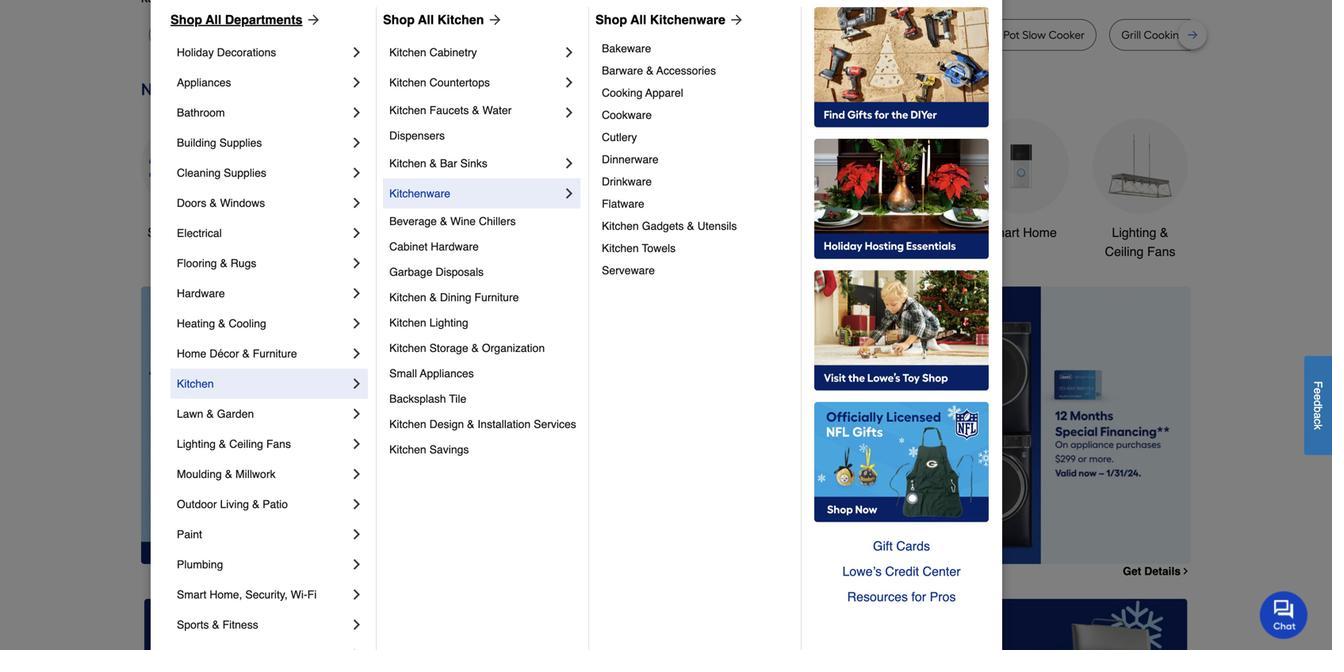 Task type: describe. For each thing, give the bounding box(es) containing it.
chevron right image for home décor & furniture
[[349, 346, 365, 362]]

& inside the outdoor tools & equipment
[[821, 225, 829, 240]]

kitchen faucets & water dispensers link
[[390, 98, 562, 148]]

2 horizontal spatial arrow right image
[[1162, 426, 1178, 441]]

barware
[[602, 64, 643, 77]]

backsplash
[[390, 393, 446, 405]]

kitchen design & installation services
[[390, 418, 577, 431]]

kitchen for kitchen design & installation services
[[390, 418, 427, 431]]

chillers
[[479, 215, 516, 228]]

cabinetry
[[430, 46, 477, 59]]

supplies for building supplies
[[220, 136, 262, 149]]

cleaning
[[177, 167, 221, 179]]

shop all kitchenware
[[596, 12, 726, 27]]

serveware link
[[602, 259, 790, 282]]

kitchen for kitchen gadgets & utensils
[[602, 220, 639, 232]]

paint link
[[177, 520, 349, 550]]

tools inside the outdoor tools & equipment
[[788, 225, 817, 240]]

details
[[1145, 565, 1181, 578]]

b
[[1313, 407, 1325, 413]]

up to 35 percent off select small appliances. image
[[501, 599, 832, 651]]

building supplies link
[[177, 128, 349, 158]]

shop for shop all kitchen
[[383, 12, 415, 27]]

get details link
[[1123, 565, 1192, 578]]

lowe's credit center link
[[815, 559, 989, 585]]

countertops
[[430, 76, 490, 89]]

scroll to item #2 image
[[768, 536, 806, 542]]

& inside 'link'
[[472, 342, 479, 355]]

small appliances link
[[390, 361, 578, 386]]

crock pot slow cooker
[[972, 28, 1085, 42]]

warming
[[1231, 28, 1279, 42]]

gift
[[873, 539, 893, 554]]

f e e d b a c k
[[1313, 381, 1325, 430]]

kitchen faucets
[[619, 225, 710, 240]]

crock for crock pot cooking pot
[[732, 28, 762, 42]]

kitchenware link
[[390, 178, 562, 209]]

get details
[[1123, 565, 1181, 578]]

lawn & garden link
[[177, 399, 349, 429]]

shop for shop all kitchenware
[[596, 12, 628, 27]]

installation
[[478, 418, 531, 431]]

kitchen countertops
[[390, 76, 490, 89]]

chevron right image for sports & fitness
[[349, 617, 365, 633]]

shop all departments
[[171, 12, 303, 27]]

1 vertical spatial lighting & ceiling fans
[[177, 438, 291, 451]]

cutlery link
[[602, 126, 790, 148]]

crock for crock pot slow cooker
[[972, 28, 1001, 42]]

holiday
[[177, 46, 214, 59]]

garden
[[217, 408, 254, 420]]

kitchenware inside kitchenware link
[[390, 187, 451, 200]]

shop all kitchenware link
[[596, 10, 745, 29]]

chevron right image for outdoor living & patio
[[349, 497, 365, 512]]

grill
[[1122, 28, 1142, 42]]

heating & cooling
[[177, 317, 266, 330]]

1 horizontal spatial appliances
[[420, 367, 474, 380]]

k
[[1313, 425, 1325, 430]]

pot for crock pot cooking pot
[[765, 28, 781, 42]]

building supplies
[[177, 136, 262, 149]]

supplies for cleaning supplies
[[224, 167, 266, 179]]

outdoor for outdoor tools & equipment
[[738, 225, 784, 240]]

gift cards link
[[815, 534, 989, 559]]

all for kitchenware
[[631, 12, 647, 27]]

chevron right image for lighting & ceiling fans
[[349, 436, 365, 452]]

windows
[[220, 197, 265, 209]]

decorations for christmas
[[512, 244, 580, 259]]

kitchen for kitchen storage & organization
[[390, 342, 427, 355]]

get up to 2 free select tools or batteries when you buy 1 with select purchases. image
[[144, 599, 475, 651]]

kitchen savings link
[[390, 437, 578, 463]]

home décor & furniture link
[[177, 339, 349, 369]]

cabinet
[[390, 240, 428, 253]]

cabinet hardware
[[390, 240, 479, 253]]

1 vertical spatial lighting & ceiling fans link
[[177, 429, 349, 459]]

smart home link
[[974, 119, 1069, 242]]

chevron right image for bathroom
[[349, 105, 365, 121]]

cooling
[[229, 317, 266, 330]]

kitchen lighting link
[[390, 310, 578, 336]]

1 vertical spatial hardware
[[177, 287, 225, 300]]

crock pot cooking pot
[[732, 28, 845, 42]]

chevron right image for kitchenware
[[562, 186, 578, 202]]

furniture for home décor & furniture
[[253, 347, 297, 360]]

chevron right image for paint
[[349, 527, 365, 543]]

microwave countertop
[[474, 28, 590, 42]]

kitchen & bar sinks
[[390, 157, 488, 170]]

appliances link
[[177, 67, 349, 98]]

arrow left image
[[436, 426, 452, 441]]

1 cooker from the left
[[187, 28, 224, 42]]

backsplash tile link
[[390, 386, 578, 412]]

all for kitchen
[[418, 12, 434, 27]]

kitchen gadgets & utensils link
[[602, 215, 790, 237]]

arrow right image
[[726, 12, 745, 28]]

shop all deals link
[[141, 119, 236, 242]]

0 vertical spatial lighting & ceiling fans
[[1106, 225, 1176, 259]]

heating
[[177, 317, 215, 330]]

smart for smart home
[[986, 225, 1020, 240]]

gift cards
[[873, 539, 931, 554]]

chevron right image for building supplies
[[349, 135, 365, 151]]

shop all kitchen
[[383, 12, 484, 27]]

deals
[[198, 225, 230, 240]]

kitchen for kitchen towels
[[602, 242, 639, 255]]

2 vertical spatial lighting
[[177, 438, 216, 451]]

flooring & rugs
[[177, 257, 257, 270]]

f e e d b a c k button
[[1305, 356, 1333, 455]]

microwave
[[474, 28, 529, 42]]

equipment
[[753, 244, 814, 259]]

pot for crock pot
[[292, 28, 309, 42]]

chevron right image for hardware
[[349, 286, 365, 301]]

living
[[220, 498, 249, 511]]

up to 30 percent off select major appliances. plus, save up to an extra $750 on major appliances. image
[[423, 287, 1192, 564]]

triple slow cooker
[[345, 28, 438, 42]]

instant pot
[[881, 28, 935, 42]]

small appliances
[[390, 367, 474, 380]]

d
[[1313, 401, 1325, 407]]

triple
[[345, 28, 373, 42]]

beverage & wine chillers link
[[390, 209, 578, 234]]

bakeware
[[602, 42, 652, 55]]

f
[[1313, 381, 1325, 388]]

2 cooker from the left
[[402, 28, 438, 42]]

organization
[[482, 342, 545, 355]]

holiday decorations link
[[177, 37, 349, 67]]

dining
[[440, 291, 472, 304]]

shop these last-minute gifts. $99 or less. quantities are limited and won't last. image
[[141, 287, 397, 564]]

serveware
[[602, 264, 655, 277]]

countertop
[[532, 28, 590, 42]]

& inside kitchen faucets & water dispensers
[[472, 104, 480, 117]]

barware & accessories link
[[602, 59, 790, 82]]

pot for crock pot slow cooker
[[1004, 28, 1020, 42]]

plumbing
[[177, 558, 223, 571]]

grill cooking grate & warming rack
[[1122, 28, 1306, 42]]

fi
[[308, 589, 317, 601]]

dispensers
[[390, 129, 445, 142]]

kitchen storage & organization
[[390, 342, 545, 355]]

kitchen design & installation services link
[[390, 412, 578, 437]]

scroll to item #5 image
[[882, 536, 920, 542]]



Task type: vqa. For each thing, say whether or not it's contained in the screenshot.
Appliances link on the left of the page
yes



Task type: locate. For each thing, give the bounding box(es) containing it.
1 vertical spatial lighting
[[430, 317, 469, 329]]

outdoor up equipment
[[738, 225, 784, 240]]

1 horizontal spatial smart
[[986, 225, 1020, 240]]

crock pot
[[260, 28, 309, 42]]

plumbing link
[[177, 550, 349, 580]]

cooker down shop all kitchen on the left top of the page
[[402, 28, 438, 42]]

tools up cabinet hardware on the top of page
[[412, 225, 442, 240]]

0 horizontal spatial slow
[[161, 28, 185, 42]]

2 crock from the left
[[732, 28, 762, 42]]

crock
[[260, 28, 290, 42], [732, 28, 762, 42], [972, 28, 1001, 42]]

0 horizontal spatial cooker
[[187, 28, 224, 42]]

cooker left grill
[[1049, 28, 1085, 42]]

decorations for holiday
[[217, 46, 276, 59]]

recommended searches for you heading
[[141, 0, 1192, 6]]

shop for shop all departments
[[171, 12, 202, 27]]

1 tools from the left
[[412, 225, 442, 240]]

chevron right image inside get details "link"
[[1181, 566, 1192, 577]]

1 vertical spatial bathroom
[[875, 225, 930, 240]]

0 horizontal spatial tools
[[412, 225, 442, 240]]

kitchen towels
[[602, 242, 676, 255]]

paint
[[177, 528, 202, 541]]

1 horizontal spatial tools
[[788, 225, 817, 240]]

lawn & garden
[[177, 408, 254, 420]]

kitchen inside kitchen design & installation services link
[[390, 418, 427, 431]]

0 horizontal spatial appliances
[[177, 76, 231, 89]]

cleaning supplies link
[[177, 158, 349, 188]]

1 horizontal spatial bathroom
[[875, 225, 930, 240]]

1 horizontal spatial fans
[[1148, 244, 1176, 259]]

center
[[923, 564, 961, 579]]

lighting inside lighting & ceiling fans
[[1113, 225, 1157, 240]]

patio
[[263, 498, 288, 511]]

kitchen inside kitchen countertops link
[[390, 76, 427, 89]]

0 horizontal spatial kitchenware
[[390, 187, 451, 200]]

all up bakeware
[[631, 12, 647, 27]]

lowe's
[[843, 564, 882, 579]]

all inside shop all kitchen "link"
[[418, 12, 434, 27]]

arrow right image for shop all kitchen
[[484, 12, 503, 28]]

e up "d"
[[1313, 388, 1325, 394]]

lighting & ceiling fans
[[1106, 225, 1176, 259], [177, 438, 291, 451]]

1 vertical spatial appliances
[[420, 367, 474, 380]]

chevron right image for heating & cooling
[[349, 316, 365, 332]]

0 horizontal spatial smart
[[177, 589, 207, 601]]

chevron right image for appliances
[[349, 75, 365, 90]]

all for deals
[[180, 225, 194, 240]]

faucets for kitchen faucets
[[665, 225, 710, 240]]

chevron right image for kitchen cabinetry
[[562, 44, 578, 60]]

3 slow from the left
[[1023, 28, 1046, 42]]

all up 'kitchen cabinetry'
[[418, 12, 434, 27]]

1 vertical spatial decorations
[[512, 244, 580, 259]]

kitchen inside kitchen gadgets & utensils link
[[602, 220, 639, 232]]

0 horizontal spatial decorations
[[217, 46, 276, 59]]

1 slow from the left
[[161, 28, 185, 42]]

1 horizontal spatial ceiling
[[1106, 244, 1144, 259]]

moulding & millwork
[[177, 468, 276, 481]]

cooking apparel
[[602, 86, 684, 99]]

kitchen inside kitchen towels link
[[602, 242, 639, 255]]

5 pot from the left
[[1004, 28, 1020, 42]]

all inside shop all departments link
[[206, 12, 222, 27]]

1 horizontal spatial slow
[[375, 28, 399, 42]]

lowe's credit center
[[843, 564, 961, 579]]

heating & cooling link
[[177, 309, 349, 339]]

garbage disposals
[[390, 266, 484, 278]]

1 vertical spatial fans
[[266, 438, 291, 451]]

4 pot from the left
[[919, 28, 935, 42]]

outdoor inside the outdoor tools & equipment
[[738, 225, 784, 240]]

smart for smart home, security, wi-fi
[[177, 589, 207, 601]]

faucets inside kitchen faucets & water dispensers
[[430, 104, 469, 117]]

1 horizontal spatial hardware
[[431, 240, 479, 253]]

crock down departments on the top left of the page
[[260, 28, 290, 42]]

drinkware link
[[602, 171, 790, 193]]

3 crock from the left
[[972, 28, 1001, 42]]

1 vertical spatial furniture
[[253, 347, 297, 360]]

0 horizontal spatial home
[[177, 347, 207, 360]]

kitchen
[[438, 12, 484, 27], [390, 46, 427, 59], [390, 76, 427, 89], [390, 104, 427, 117], [390, 157, 427, 170], [602, 220, 639, 232], [619, 225, 662, 240], [602, 242, 639, 255], [390, 291, 427, 304], [390, 317, 427, 329], [390, 342, 427, 355], [177, 378, 214, 390], [390, 418, 427, 431], [390, 443, 427, 456]]

resources
[[848, 590, 908, 605]]

e
[[1313, 388, 1325, 394], [1313, 394, 1325, 401]]

all inside the shop all kitchenware link
[[631, 12, 647, 27]]

design
[[430, 418, 464, 431]]

pot
[[292, 28, 309, 42], [765, 28, 781, 42], [829, 28, 845, 42], [919, 28, 935, 42], [1004, 28, 1020, 42]]

supplies
[[220, 136, 262, 149], [224, 167, 266, 179]]

kitchen savings
[[390, 443, 469, 456]]

kitchen for kitchen lighting
[[390, 317, 427, 329]]

1 horizontal spatial cooking
[[1144, 28, 1187, 42]]

0 horizontal spatial faucets
[[430, 104, 469, 117]]

crock down arrow right image
[[732, 28, 762, 42]]

supplies up windows
[[224, 167, 266, 179]]

decorations
[[217, 46, 276, 59], [512, 244, 580, 259]]

outdoor down "moulding"
[[177, 498, 217, 511]]

kitchen inside kitchen lighting link
[[390, 317, 427, 329]]

chevron right image for lawn & garden
[[349, 406, 365, 422]]

0 horizontal spatial outdoor
[[177, 498, 217, 511]]

kitchen for kitchen cabinetry
[[390, 46, 427, 59]]

arrow right image
[[303, 12, 322, 28], [484, 12, 503, 28], [1162, 426, 1178, 441]]

1 vertical spatial supplies
[[224, 167, 266, 179]]

kitchen for kitchen faucets
[[619, 225, 662, 240]]

chevron right image for kitchen countertops
[[562, 75, 578, 90]]

kitchen inside kitchen link
[[177, 378, 214, 390]]

1 horizontal spatial lighting
[[430, 317, 469, 329]]

3 pot from the left
[[829, 28, 845, 42]]

1 horizontal spatial home
[[1024, 225, 1057, 240]]

2 e from the top
[[1313, 394, 1325, 401]]

1 horizontal spatial decorations
[[512, 244, 580, 259]]

smart home, security, wi-fi link
[[177, 580, 349, 610]]

holiday hosting essentials. image
[[815, 139, 989, 259]]

1 shop from the left
[[171, 12, 202, 27]]

outdoor inside outdoor living & patio link
[[177, 498, 217, 511]]

kitchen faucets & water dispensers
[[390, 104, 515, 142]]

0 horizontal spatial crock
[[260, 28, 290, 42]]

chevron right image for flooring & rugs
[[349, 255, 365, 271]]

rack
[[1281, 28, 1306, 42]]

shop all deals
[[148, 225, 230, 240]]

0 vertical spatial kitchenware
[[650, 12, 726, 27]]

2 slow from the left
[[375, 28, 399, 42]]

scroll to item #4 image
[[844, 536, 882, 542]]

1 vertical spatial faucets
[[665, 225, 710, 240]]

1 horizontal spatial furniture
[[475, 291, 519, 304]]

all right 'shop'
[[180, 225, 194, 240]]

0 horizontal spatial lighting & ceiling fans
[[177, 438, 291, 451]]

kitchen towels link
[[602, 237, 790, 259]]

outdoor living & patio link
[[177, 489, 349, 520]]

shop up "slow cooker"
[[171, 12, 202, 27]]

chevron right image
[[562, 44, 578, 60], [349, 75, 365, 90], [562, 75, 578, 90], [349, 105, 365, 121], [349, 135, 365, 151], [562, 155, 578, 171], [349, 165, 365, 181], [562, 186, 578, 202], [349, 195, 365, 211], [349, 225, 365, 241], [349, 316, 365, 332], [349, 436, 365, 452], [349, 466, 365, 482], [349, 497, 365, 512], [349, 527, 365, 543], [349, 557, 365, 573], [1181, 566, 1192, 577], [349, 587, 365, 603], [349, 617, 365, 633]]

chevron right image for kitchen & bar sinks
[[562, 155, 578, 171]]

1 horizontal spatial cooker
[[402, 28, 438, 42]]

up to 30 percent off select grills and accessories. image
[[857, 599, 1188, 651]]

shop
[[148, 225, 177, 240]]

chevron right image for kitchen
[[349, 376, 365, 392]]

chevron right image for kitchen faucets & water dispensers
[[562, 105, 578, 121]]

2 cooking from the left
[[1144, 28, 1187, 42]]

services
[[534, 418, 577, 431]]

kitchenware up beverage
[[390, 187, 451, 200]]

doors
[[177, 197, 207, 209]]

0 horizontal spatial fans
[[266, 438, 291, 451]]

furniture
[[475, 291, 519, 304], [253, 347, 297, 360]]

0 vertical spatial bathroom
[[177, 106, 225, 119]]

0 horizontal spatial shop
[[171, 12, 202, 27]]

1 horizontal spatial shop
[[383, 12, 415, 27]]

furniture for kitchen & dining furniture
[[475, 291, 519, 304]]

tools link
[[379, 119, 474, 242]]

& inside lighting & ceiling fans
[[1161, 225, 1169, 240]]

0 vertical spatial fans
[[1148, 244, 1176, 259]]

home décor & furniture
[[177, 347, 297, 360]]

cabinet hardware link
[[390, 234, 578, 259]]

instant
[[881, 28, 916, 42]]

1 vertical spatial home
[[177, 347, 207, 360]]

resources for pros link
[[815, 585, 989, 610]]

1 horizontal spatial kitchenware
[[650, 12, 726, 27]]

christmas decorations link
[[498, 119, 593, 261]]

1 e from the top
[[1313, 388, 1325, 394]]

0 vertical spatial home
[[1024, 225, 1057, 240]]

garbage disposals link
[[390, 259, 578, 285]]

bakeware link
[[602, 37, 790, 59]]

kitchen inside kitchen faucets & water dispensers
[[390, 104, 427, 117]]

fans inside lighting & ceiling fans
[[1148, 244, 1176, 259]]

kitchen inside kitchen storage & organization 'link'
[[390, 342, 427, 355]]

0 horizontal spatial bathroom link
[[177, 98, 349, 128]]

sports & fitness link
[[177, 610, 349, 640]]

3 shop from the left
[[596, 12, 628, 27]]

0 horizontal spatial furniture
[[253, 347, 297, 360]]

flooring
[[177, 257, 217, 270]]

resources for pros
[[848, 590, 956, 605]]

0 horizontal spatial ceiling
[[229, 438, 263, 451]]

2 horizontal spatial lighting
[[1113, 225, 1157, 240]]

1 vertical spatial smart
[[177, 589, 207, 601]]

kitchen inside kitchen & bar sinks link
[[390, 157, 427, 170]]

crock for crock pot
[[260, 28, 290, 42]]

hardware down beverage & wine chillers
[[431, 240, 479, 253]]

kitchen countertops link
[[390, 67, 562, 98]]

1 horizontal spatial crock
[[732, 28, 762, 42]]

kitchenware down recommended searches for you heading
[[650, 12, 726, 27]]

outdoor for outdoor living & patio
[[177, 498, 217, 511]]

faucets for kitchen faucets & water dispensers
[[430, 104, 469, 117]]

3 cooker from the left
[[1049, 28, 1085, 42]]

chevron right image
[[349, 44, 365, 60], [562, 105, 578, 121], [349, 255, 365, 271], [349, 286, 365, 301], [349, 346, 365, 362], [349, 376, 365, 392], [349, 406, 365, 422], [349, 647, 365, 651]]

0 horizontal spatial hardware
[[177, 287, 225, 300]]

find gifts for the diyer. image
[[815, 7, 989, 128]]

0 horizontal spatial lighting
[[177, 438, 216, 451]]

2 pot from the left
[[765, 28, 781, 42]]

departments
[[225, 12, 303, 27]]

garbage
[[390, 266, 433, 278]]

0 vertical spatial lighting & ceiling fans link
[[1093, 119, 1188, 261]]

furniture down heating & cooling link
[[253, 347, 297, 360]]

new deals every day during 25 days of deals image
[[141, 76, 1192, 103]]

0 horizontal spatial bathroom
[[177, 106, 225, 119]]

shop
[[171, 12, 202, 27], [383, 12, 415, 27], [596, 12, 628, 27]]

all for departments
[[206, 12, 222, 27]]

1 crock from the left
[[260, 28, 290, 42]]

chevron right image for smart home, security, wi-fi
[[349, 587, 365, 603]]

crock right instant pot
[[972, 28, 1001, 42]]

kitchen for kitchen faucets & water dispensers
[[390, 104, 427, 117]]

2 shop from the left
[[383, 12, 415, 27]]

2 horizontal spatial slow
[[1023, 28, 1046, 42]]

kitchen inside shop all kitchen "link"
[[438, 12, 484, 27]]

0 vertical spatial smart
[[986, 225, 1020, 240]]

0 vertical spatial furniture
[[475, 291, 519, 304]]

1 vertical spatial kitchenware
[[390, 187, 451, 200]]

tile
[[449, 393, 467, 405]]

1 horizontal spatial lighting & ceiling fans link
[[1093, 119, 1188, 261]]

kitchen & dining furniture link
[[390, 285, 578, 310]]

1 horizontal spatial faucets
[[665, 225, 710, 240]]

arrow right image inside shop all kitchen "link"
[[484, 12, 503, 28]]

cooking apparel link
[[602, 82, 790, 104]]

shop inside "link"
[[383, 12, 415, 27]]

chevron right image for moulding & millwork
[[349, 466, 365, 482]]

kitchen inside kitchen & dining furniture link
[[390, 291, 427, 304]]

moulding & millwork link
[[177, 459, 349, 489]]

all inside shop all deals 'link'
[[180, 225, 194, 240]]

0 vertical spatial ceiling
[[1106, 244, 1144, 259]]

0 vertical spatial lighting
[[1113, 225, 1157, 240]]

&
[[1221, 28, 1229, 42], [647, 64, 654, 77], [472, 104, 480, 117], [430, 157, 437, 170], [210, 197, 217, 209], [440, 215, 448, 228], [687, 220, 695, 232], [821, 225, 829, 240], [1161, 225, 1169, 240], [220, 257, 228, 270], [430, 291, 437, 304], [218, 317, 226, 330], [472, 342, 479, 355], [242, 347, 250, 360], [207, 408, 214, 420], [467, 418, 475, 431], [219, 438, 226, 451], [225, 468, 232, 481], [252, 498, 260, 511], [212, 619, 220, 631]]

moulding
[[177, 468, 222, 481]]

0 vertical spatial supplies
[[220, 136, 262, 149]]

0 vertical spatial faucets
[[430, 104, 469, 117]]

smart home
[[986, 225, 1057, 240]]

0 horizontal spatial lighting & ceiling fans link
[[177, 429, 349, 459]]

kitchen for kitchen countertops
[[390, 76, 427, 89]]

officially licensed n f l gifts. shop now. image
[[815, 402, 989, 523]]

arrow right image inside shop all departments link
[[303, 12, 322, 28]]

flatware
[[602, 198, 645, 210]]

0 horizontal spatial arrow right image
[[303, 12, 322, 28]]

kitchen storage & organization link
[[390, 336, 578, 361]]

0 vertical spatial hardware
[[431, 240, 479, 253]]

shop all departments link
[[171, 10, 322, 29]]

appliances down storage
[[420, 367, 474, 380]]

a
[[1313, 413, 1325, 419]]

backsplash tile
[[390, 393, 467, 405]]

cooker up holiday
[[187, 28, 224, 42]]

supplies up cleaning supplies
[[220, 136, 262, 149]]

towels
[[642, 242, 676, 255]]

pot for instant pot
[[919, 28, 935, 42]]

arrow right image for shop all departments
[[303, 12, 322, 28]]

dinnerware
[[602, 153, 659, 166]]

chevron right image for doors & windows
[[349, 195, 365, 211]]

chevron right image for electrical
[[349, 225, 365, 241]]

decorations down the christmas
[[512, 244, 580, 259]]

grate
[[1189, 28, 1218, 42]]

2 horizontal spatial shop
[[596, 12, 628, 27]]

0 vertical spatial appliances
[[177, 76, 231, 89]]

tools up equipment
[[788, 225, 817, 240]]

2 tools from the left
[[788, 225, 817, 240]]

kitchenware inside the shop all kitchenware link
[[650, 12, 726, 27]]

1 vertical spatial ceiling
[[229, 438, 263, 451]]

shop up bakeware
[[596, 12, 628, 27]]

0 horizontal spatial cooking
[[784, 28, 826, 42]]

shop up triple slow cooker
[[383, 12, 415, 27]]

1 horizontal spatial lighting & ceiling fans
[[1106, 225, 1176, 259]]

ceiling inside lighting & ceiling fans
[[1106, 244, 1144, 259]]

kitchen for kitchen & bar sinks
[[390, 157, 427, 170]]

smart home, security, wi-fi
[[177, 589, 317, 601]]

cooking
[[602, 86, 643, 99]]

chevron right image for cleaning supplies
[[349, 165, 365, 181]]

kitchen lighting
[[390, 317, 469, 329]]

kitchen inside kitchen savings link
[[390, 443, 427, 456]]

chat invite button image
[[1261, 591, 1309, 639]]

1 horizontal spatial outdoor
[[738, 225, 784, 240]]

home,
[[210, 589, 242, 601]]

1 pot from the left
[[292, 28, 309, 42]]

chevron right image for holiday decorations
[[349, 44, 365, 60]]

kitchen for kitchen & dining furniture
[[390, 291, 427, 304]]

accessories
[[657, 64, 716, 77]]

2 horizontal spatial cooker
[[1049, 28, 1085, 42]]

chevron right image for plumbing
[[349, 557, 365, 573]]

e up b
[[1313, 394, 1325, 401]]

kitchen for kitchen savings
[[390, 443, 427, 456]]

kitchen & bar sinks link
[[390, 148, 562, 178]]

1 horizontal spatial arrow right image
[[484, 12, 503, 28]]

visit the lowe's toy shop. image
[[815, 271, 989, 391]]

1 horizontal spatial bathroom link
[[855, 119, 950, 242]]

kitchen faucets link
[[617, 119, 712, 242]]

2 horizontal spatial crock
[[972, 28, 1001, 42]]

kitchen inside kitchen cabinetry 'link'
[[390, 46, 427, 59]]

hardware down 'flooring'
[[177, 287, 225, 300]]

hardware link
[[177, 278, 349, 309]]

furniture down garbage disposals link
[[475, 291, 519, 304]]

1 cooking from the left
[[784, 28, 826, 42]]

fitness
[[223, 619, 258, 631]]

for
[[912, 590, 927, 605]]

appliances down holiday
[[177, 76, 231, 89]]

kitchen inside kitchen faucets link
[[619, 225, 662, 240]]

decorations down shop all departments link
[[217, 46, 276, 59]]

1 vertical spatial outdoor
[[177, 498, 217, 511]]

all up "slow cooker"
[[206, 12, 222, 27]]

0 vertical spatial decorations
[[217, 46, 276, 59]]

cards
[[897, 539, 931, 554]]

0 vertical spatial outdoor
[[738, 225, 784, 240]]



